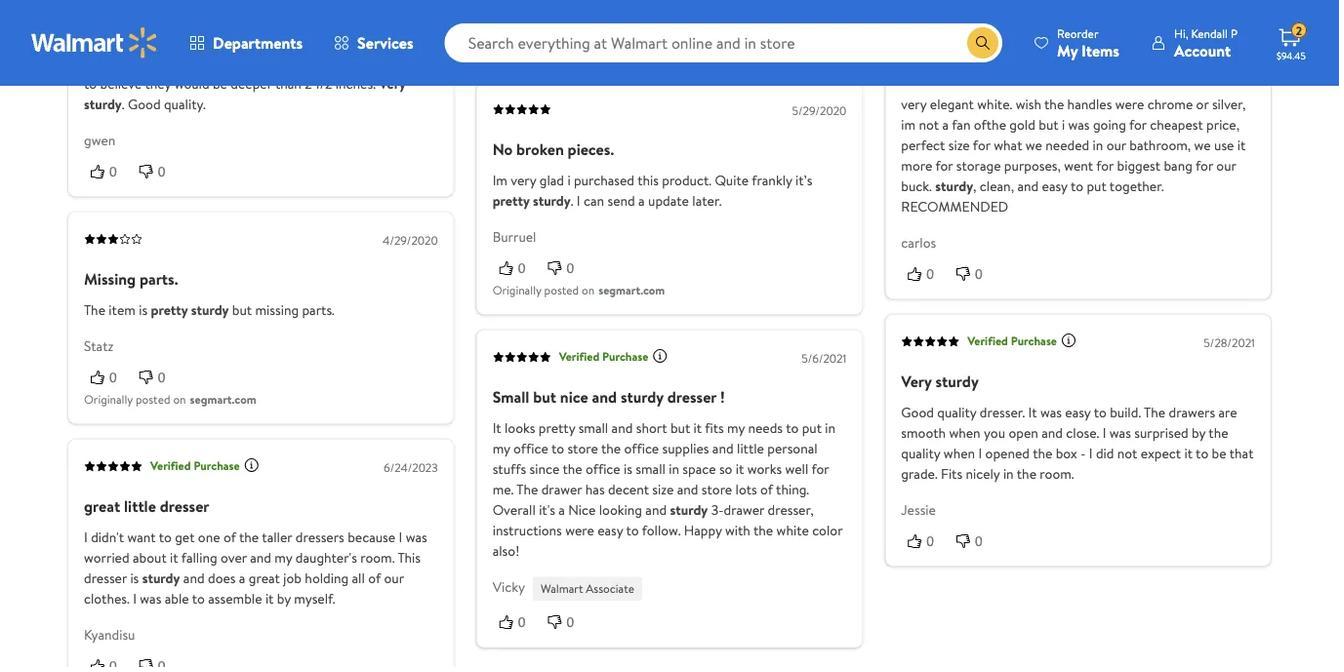 Task type: vqa. For each thing, say whether or not it's contained in the screenshot.
The Were to the right
yes



Task type: describe. For each thing, give the bounding box(es) containing it.
sturdy inside im very glad i purchased this product. quite frankly it's pretty sturdy . i can send a update later.
[[533, 192, 571, 211]]

for up storage
[[973, 136, 991, 155]]

the inside i didn't want to get one of the taller dressers because i was worried about it falling over and my daughter's room. this dresser is
[[239, 528, 259, 547]]

and inside and does a great job holding all of our clothes. i was able to assemble it by myself.
[[183, 569, 205, 588]]

sturdy up 'recommended'
[[935, 177, 973, 196]]

me.
[[493, 480, 514, 499]]

easy inside , clean, and easy to put together. recommended
[[1042, 177, 1068, 196]]

purchase up the thought.
[[194, 19, 240, 35]]

easy for dresser,
[[598, 521, 623, 540]]

$94.45
[[1277, 49, 1306, 62]]

verified purchase for great little dresser
[[150, 458, 240, 475]]

my inside i didn't want to get one of the taller dressers because i was worried about it falling over and my daughter's room. this dresser is
[[275, 549, 292, 568]]

verified for great little dresser
[[150, 458, 191, 475]]

went
[[1064, 156, 1093, 175]]

it's
[[796, 171, 813, 190]]

im
[[901, 115, 916, 134]]

1 vertical spatial my
[[493, 439, 510, 458]]

nice
[[560, 386, 588, 408]]

the inside good quality dresser. it was easy to build. the drawers are smooth when you open and close. i was surprised by the quality when i opened the box - i did not expect it to be that grade. fits nicely in the room.
[[1144, 403, 1166, 422]]

space
[[683, 460, 716, 479]]

walmart
[[541, 581, 583, 598]]

in right needs
[[825, 419, 836, 438]]

0 horizontal spatial parts.
[[139, 268, 178, 290]]

purposes,
[[1004, 156, 1061, 175]]

myself.
[[294, 590, 335, 609]]

0 horizontal spatial pretty
[[151, 301, 188, 320]]

it's
[[539, 501, 555, 520]]

purchased
[[574, 171, 634, 190]]

i for im very glad i purchased this product. quite frankly it's pretty sturdy . i can send a update later.
[[568, 171, 571, 190]]

hi,
[[1174, 25, 1188, 41]]

taller
[[262, 528, 292, 547]]

im
[[493, 171, 508, 190]]

0 vertical spatial dresser
[[667, 386, 717, 408]]

-
[[1081, 444, 1086, 463]]

was down build.
[[1110, 424, 1131, 443]]

was up box
[[1040, 403, 1062, 422]]

pieces.
[[568, 138, 614, 160]]

by inside good quality dresser. it was easy to build. the drawers are smooth when you open and close. i was surprised by the quality when i opened the box - i did not expect it to be that grade. fits nicely in the room.
[[1192, 424, 1206, 443]]

the down are
[[1209, 424, 1228, 443]]

with
[[725, 521, 751, 540]]

a inside im very glad i purchased this product. quite frankly it's pretty sturdy . i can send a update later.
[[638, 192, 645, 211]]

0 vertical spatial our
[[1107, 136, 1126, 155]]

send
[[608, 192, 635, 211]]

0 vertical spatial quality
[[937, 403, 977, 422]]

but left missing
[[232, 301, 252, 320]]

originally posted on segmart.com for broken
[[493, 282, 665, 298]]

recommended
[[901, 197, 1009, 216]]

for right went
[[1096, 156, 1114, 175]]

purchase for small but nice and sturdy dresser !
[[602, 349, 648, 365]]

the down the departments
[[249, 54, 268, 73]]

open
[[1009, 424, 1038, 443]]

very inside im very glad i purchased this product. quite frankly it's pretty sturdy . i can send a update later.
[[511, 171, 536, 190]]

sturdy up happy
[[670, 501, 708, 520]]

i for way smaller than i thought. the face of the drawers led me to believe they would be deeper than 2 1/2 inches.
[[189, 54, 192, 73]]

to inside i didn't want to get one of the taller dressers because i was worried about it falling over and my daughter's room. this dresser is
[[159, 528, 172, 547]]

0 vertical spatial very sturdy
[[84, 74, 406, 114]]

white.
[[977, 95, 1013, 114]]

im very glad i purchased this product. quite frankly it's pretty sturdy . i can send a update later.
[[493, 171, 813, 211]]

ofthe
[[974, 115, 1006, 134]]

supplies
[[662, 439, 709, 458]]

dressers
[[296, 528, 344, 547]]

and up so at the right
[[712, 439, 734, 458]]

missing parts.
[[84, 268, 178, 290]]

i inside im very glad i purchased this product. quite frankly it's pretty sturdy . i can send a update later.
[[577, 192, 580, 211]]

i inside very elegant white. wish the handles were chrome or silver, im not a fan ofthe gold but i was going for cheapest price, perfect size for what we needed in our bathroom, we use it more for storage purposes, went for biggest bang for our buck.
[[1062, 115, 1065, 134]]

verified purchase for elegant dresser
[[968, 25, 1057, 41]]

were inside very elegant white. wish the handles were chrome or silver, im not a fan ofthe gold but i was going for cheapest price, perfect size for what we needed in our bathroom, we use it more for storage purposes, went for biggest bang for our buck.
[[1115, 95, 1144, 114]]

walmart image
[[31, 27, 158, 59]]

for inside it looks pretty small and short but it fits my needs to put in my office to store the office supplies and little personal stuffs since the office is small in space so it works well for me. the drawer has decent size and store lots of thing. overall it's a nice looking and
[[812, 460, 829, 479]]

white
[[777, 521, 809, 540]]

gold
[[1010, 115, 1036, 134]]

worried
[[84, 549, 129, 568]]

but left the 'nice'
[[533, 386, 556, 408]]

sturdy down about
[[142, 569, 180, 588]]

product.
[[662, 171, 712, 190]]

0 vertical spatial when
[[949, 424, 981, 443]]

it left fits
[[694, 419, 702, 438]]

expect
[[1141, 444, 1181, 463]]

great little dresser
[[84, 495, 209, 517]]

verified up smaller
[[150, 19, 191, 35]]

sturdy left missing
[[191, 301, 229, 320]]

decent
[[608, 480, 649, 499]]

departments button
[[174, 20, 318, 66]]

0 horizontal spatial very
[[379, 74, 406, 93]]

short
[[636, 419, 667, 438]]

nicely
[[966, 465, 1000, 484]]

the left box
[[1033, 444, 1053, 463]]

believe
[[100, 74, 142, 93]]

for right bang
[[1196, 156, 1213, 175]]

verified purchase up the thought.
[[150, 19, 240, 35]]

is inside it looks pretty small and short but it fits my needs to put in my office to store the office supplies and little personal stuffs since the office is small in space so it works well for me. the drawer has decent size and store lots of thing. overall it's a nice looking and
[[624, 460, 632, 479]]

1 horizontal spatial very sturdy
[[901, 371, 979, 392]]

and left the 'short'
[[612, 419, 633, 438]]

the down "opened" on the right bottom of page
[[1017, 465, 1037, 484]]

put inside it looks pretty small and short but it fits my needs to put in my office to store the office supplies and little personal stuffs since the office is small in space so it works well for me. the drawer has decent size and store lots of thing. overall it's a nice looking and
[[802, 419, 822, 438]]

burruel
[[493, 227, 536, 246]]

2 horizontal spatial office
[[624, 439, 659, 458]]

falling
[[181, 549, 217, 568]]

cheapest
[[1150, 115, 1203, 134]]

since
[[530, 460, 560, 479]]

pretty inside im very glad i purchased this product. quite frankly it's pretty sturdy . i can send a update later.
[[493, 192, 530, 211]]

to left build.
[[1094, 403, 1107, 422]]

0 horizontal spatial office
[[514, 439, 548, 458]]

1 vertical spatial dresser
[[160, 495, 209, 517]]

0 horizontal spatial little
[[124, 495, 156, 517]]

1 horizontal spatial office
[[586, 460, 620, 479]]

inches.
[[336, 74, 376, 93]]

what
[[994, 136, 1022, 155]]

1 vertical spatial our
[[1217, 156, 1236, 175]]

for right more
[[936, 156, 953, 175]]

holding
[[305, 569, 349, 588]]

clean,
[[980, 177, 1014, 196]]

of inside and does a great job holding all of our clothes. i was able to assemble it by myself.
[[368, 569, 381, 588]]

not inside very elegant white. wish the handles were chrome or silver, im not a fan ofthe gold but i was going for cheapest price, perfect size for what we needed in our bathroom, we use it more for storage purposes, went for biggest bang for our buck.
[[919, 115, 939, 134]]

to inside , clean, and easy to put together. recommended
[[1071, 177, 1084, 196]]

to left that
[[1196, 444, 1209, 463]]

to inside 3-drawer dresser, instructions were easy to follow. happy with the white color also!
[[626, 521, 639, 540]]

i up did
[[1103, 424, 1106, 443]]

0 horizontal spatial .
[[122, 95, 125, 114]]

posted for broken
[[544, 282, 579, 298]]

job
[[283, 569, 302, 588]]

kendall
[[1191, 25, 1228, 41]]

did
[[1096, 444, 1114, 463]]

needs
[[748, 419, 783, 438]]

instructions
[[493, 521, 562, 540]]

good inside good quality dresser. it was easy to build. the drawers are smooth when you open and close. i was surprised by the quality when i opened the box - i did not expect it to be that grade. fits nicely in the room.
[[901, 403, 934, 422]]

assemble
[[208, 590, 262, 609]]

the right 'since'
[[563, 460, 582, 479]]

0 horizontal spatial small
[[578, 419, 608, 438]]

looking
[[599, 501, 642, 520]]

elegant dresser
[[901, 62, 1009, 84]]

it inside i didn't want to get one of the taller dressers because i was worried about it falling over and my daughter's room. this dresser is
[[170, 549, 178, 568]]

missing
[[84, 268, 136, 290]]

0 vertical spatial is
[[139, 301, 147, 320]]

fits
[[941, 465, 963, 484]]

drawers for inches.
[[339, 54, 385, 73]]

1 vertical spatial when
[[944, 444, 975, 463]]

no
[[493, 138, 513, 160]]

didn't
[[91, 528, 124, 547]]

and does a great job holding all of our clothes. i was able to assemble it by myself.
[[84, 569, 404, 609]]

update
[[648, 192, 689, 211]]

good quality dresser. it was easy to build. the drawers are smooth when you open and close. i was surprised by the quality when i opened the box - i did not expect it to be that grade. fits nicely in the room.
[[901, 403, 1254, 484]]

item
[[109, 301, 136, 320]]

0 horizontal spatial than
[[160, 54, 186, 73]]

1 horizontal spatial parts.
[[302, 301, 335, 320]]

it right so at the right
[[736, 460, 744, 479]]

for right going
[[1129, 115, 1147, 134]]

also!
[[493, 542, 519, 561]]

chrome
[[1148, 95, 1193, 114]]

thought.
[[195, 54, 246, 73]]

of inside way smaller than i thought. the face of the drawers led me to believe they would be deeper than 2 1/2 inches.
[[300, 54, 313, 73]]

the up has
[[601, 439, 621, 458]]

room. inside good quality dresser. it was easy to build. the drawers are smooth when you open and close. i was surprised by the quality when i opened the box - i did not expect it to be that grade. fits nicely in the room.
[[1040, 465, 1074, 484]]

able
[[165, 590, 189, 609]]

room. inside i didn't want to get one of the taller dressers because i was worried about it falling over and my daughter's room. this dresser is
[[360, 549, 395, 568]]

sturdy down believe
[[84, 95, 122, 114]]

a inside very elegant white. wish the handles were chrome or silver, im not a fan ofthe gold but i was going for cheapest price, perfect size for what we needed in our bathroom, we use it more for storage purposes, went for biggest bang for our buck.
[[942, 115, 949, 134]]

in down supplies
[[669, 460, 679, 479]]

6/24/2023
[[384, 459, 438, 476]]

sturdy up the smooth
[[936, 371, 979, 392]]

3-
[[711, 501, 724, 520]]

verified purchase for very sturdy
[[968, 333, 1057, 350]]

i up nicely
[[979, 444, 982, 463]]

quality.
[[164, 95, 206, 114]]

drawer inside 3-drawer dresser, instructions were easy to follow. happy with the white color also!
[[724, 501, 764, 520]]

verified purchase information image for small but nice and sturdy dresser !
[[652, 348, 668, 364]]

i right -
[[1089, 444, 1093, 463]]

i didn't want to get one of the taller dressers because i was worried about it falling over and my daughter's room. this dresser is
[[84, 528, 427, 588]]

smooth
[[901, 424, 946, 443]]

pretty inside it looks pretty small and short but it fits my needs to put in my office to store the office supplies and little personal stuffs since the office is small in space so it works well for me. the drawer has decent size and store lots of thing. overall it's a nice looking and
[[539, 419, 575, 438]]

Walmart Site-Wide search field
[[445, 23, 1003, 62]]

i left didn't
[[84, 528, 88, 547]]

it inside good quality dresser. it was easy to build. the drawers are smooth when you open and close. i was surprised by the quality when i opened the box - i did not expect it to be that grade. fits nicely in the room.
[[1028, 403, 1037, 422]]

the inside very elegant white. wish the handles were chrome or silver, im not a fan ofthe gold but i was going for cheapest price, perfect size for what we needed in our bathroom, we use it more for storage purposes, went for biggest bang for our buck.
[[1045, 95, 1064, 114]]

one
[[198, 528, 220, 547]]

this
[[398, 549, 421, 568]]



Task type: locate. For each thing, give the bounding box(es) containing it.
Search search field
[[445, 23, 1003, 62]]

size
[[949, 136, 970, 155], [652, 480, 674, 499]]

1 horizontal spatial on
[[582, 282, 595, 298]]

thing.
[[776, 480, 809, 499]]

1 horizontal spatial put
[[1087, 177, 1107, 196]]

verified purchase for small but nice and sturdy dresser !
[[559, 349, 648, 365]]

1 vertical spatial be
[[1212, 444, 1227, 463]]

and down "falling"
[[183, 569, 205, 588]]

1 horizontal spatial size
[[949, 136, 970, 155]]

very sturdy up the smooth
[[901, 371, 979, 392]]

drawer down lots
[[724, 501, 764, 520]]

was inside very elegant white. wish the handles were chrome or silver, im not a fan ofthe gold but i was going for cheapest price, perfect size for what we needed in our bathroom, we use it more for storage purposes, went for biggest bang for our buck.
[[1068, 115, 1090, 134]]

storage
[[956, 156, 1001, 175]]

1 vertical spatial room.
[[360, 549, 395, 568]]

0 horizontal spatial dresser
[[84, 569, 127, 588]]

our down use
[[1217, 156, 1236, 175]]

close.
[[1066, 424, 1099, 443]]

1 horizontal spatial pretty
[[493, 192, 530, 211]]

not right did
[[1117, 444, 1138, 463]]

not inside good quality dresser. it was easy to build. the drawers are smooth when you open and close. i was surprised by the quality when i opened the box - i did not expect it to be that grade. fits nicely in the room.
[[1117, 444, 1138, 463]]

0 vertical spatial be
[[213, 74, 227, 93]]

it right assemble
[[265, 590, 274, 609]]

and right the 'nice'
[[592, 386, 617, 408]]

0 horizontal spatial the
[[84, 301, 105, 320]]

the inside 3-drawer dresser, instructions were easy to follow. happy with the white color also!
[[754, 521, 773, 540]]

be down the thought.
[[213, 74, 227, 93]]

easy inside good quality dresser. it was easy to build. the drawers are smooth when you open and close. i was surprised by the quality when i opened the box - i did not expect it to be that grade. fits nicely in the room.
[[1065, 403, 1091, 422]]

it inside it looks pretty small and short but it fits my needs to put in my office to store the office supplies and little personal stuffs since the office is small in space so it works well for me. the drawer has decent size and store lots of thing. overall it's a nice looking and
[[493, 419, 501, 438]]

bang
[[1164, 156, 1193, 175]]

1 vertical spatial than
[[275, 74, 302, 93]]

1 horizontal spatial very
[[901, 95, 927, 114]]

1 horizontal spatial than
[[275, 74, 302, 93]]

be inside way smaller than i thought. the face of the drawers led me to believe they would be deeper than 2 1/2 inches.
[[213, 74, 227, 93]]

was up this
[[406, 528, 427, 547]]

items
[[1082, 40, 1120, 61]]

verified up the 'nice'
[[559, 349, 600, 365]]

is inside i didn't want to get one of the taller dressers because i was worried about it falling over and my daughter's room. this dresser is
[[130, 569, 139, 588]]

deeper
[[231, 74, 272, 93]]

verified up dresser
[[968, 25, 1008, 41]]

1 vertical spatial segmart.com
[[190, 391, 256, 408]]

a left fan
[[942, 115, 949, 134]]

verified purchase up dresser.
[[968, 333, 1057, 350]]

elegant
[[901, 62, 953, 84]]

but inside very elegant white. wish the handles were chrome or silver, im not a fan ofthe gold but i was going for cheapest price, perfect size for what we needed in our bathroom, we use it more for storage purposes, went for biggest bang for our buck.
[[1039, 115, 1059, 134]]

it inside good quality dresser. it was easy to build. the drawers are smooth when you open and close. i was surprised by the quality when i opened the box - i did not expect it to be that grade. fits nicely in the room.
[[1184, 444, 1193, 463]]

i up this
[[399, 528, 402, 547]]

fits
[[705, 419, 724, 438]]

1 horizontal spatial drawers
[[1169, 403, 1215, 422]]

2 vertical spatial our
[[384, 569, 404, 588]]

to up personal on the right bottom of page
[[786, 419, 799, 438]]

a inside it looks pretty small and short but it fits my needs to put in my office to store the office supplies and little personal stuffs since the office is small in space so it works well for me. the drawer has decent size and store lots of thing. overall it's a nice looking and
[[559, 501, 565, 520]]

i right clothes. at the bottom left of page
[[133, 590, 137, 609]]

1 horizontal spatial i
[[568, 171, 571, 190]]

0 vertical spatial small
[[578, 419, 608, 438]]

it inside and does a great job holding all of our clothes. i was able to assemble it by myself.
[[265, 590, 274, 609]]

i inside way smaller than i thought. the face of the drawers led me to believe they would be deeper than 2 1/2 inches.
[[189, 54, 192, 73]]

1 horizontal spatial good
[[901, 403, 934, 422]]

my right fits
[[727, 419, 745, 438]]

2 vertical spatial is
[[130, 569, 139, 588]]

0 vertical spatial my
[[727, 419, 745, 438]]

when left you
[[949, 424, 981, 443]]

drawers inside way smaller than i thought. the face of the drawers led me to believe they would be deeper than 2 1/2 inches.
[[339, 54, 385, 73]]

our inside and does a great job holding all of our clothes. i was able to assemble it by myself.
[[384, 569, 404, 588]]

0 horizontal spatial it
[[493, 419, 501, 438]]

purchase left my
[[1011, 25, 1057, 41]]

easy down looking
[[598, 521, 623, 540]]

over
[[221, 549, 247, 568]]

it right expect
[[1184, 444, 1193, 463]]

0 horizontal spatial great
[[84, 495, 120, 517]]

originally for missing
[[84, 391, 133, 408]]

1 vertical spatial small
[[636, 460, 666, 479]]

0 horizontal spatial room.
[[360, 549, 395, 568]]

store
[[568, 439, 598, 458], [702, 480, 732, 499]]

stuffs
[[493, 460, 526, 479]]

2 inside way smaller than i thought. the face of the drawers led me to believe they would be deeper than 2 1/2 inches.
[[305, 74, 312, 93]]

were inside 3-drawer dresser, instructions were easy to follow. happy with the white color also!
[[565, 521, 594, 540]]

that
[[1230, 444, 1254, 463]]

0 horizontal spatial originally
[[84, 391, 133, 408]]

1 horizontal spatial the
[[517, 480, 538, 499]]

nice
[[568, 501, 596, 520]]

on
[[582, 282, 595, 298], [173, 391, 186, 408]]

little inside it looks pretty small and short but it fits my needs to put in my office to store the office supplies and little personal stuffs since the office is small in space so it works well for me. the drawer has decent size and store lots of thing. overall it's a nice looking and
[[737, 439, 764, 458]]

room. down because
[[360, 549, 395, 568]]

verified purchase information image
[[1061, 333, 1077, 348], [652, 348, 668, 364], [244, 458, 259, 473]]

our down going
[[1107, 136, 1126, 155]]

bathroom,
[[1130, 136, 1191, 155]]

small
[[578, 419, 608, 438], [636, 460, 666, 479]]

me
[[410, 54, 428, 73]]

verified purchase information image for great little dresser
[[244, 458, 259, 473]]

or
[[1196, 95, 1209, 114]]

1 vertical spatial very sturdy
[[901, 371, 979, 392]]

verified purchase
[[150, 19, 240, 35], [968, 25, 1057, 41], [968, 333, 1057, 350], [559, 349, 648, 365], [150, 458, 240, 475]]

0 horizontal spatial not
[[919, 115, 939, 134]]

store up has
[[568, 439, 598, 458]]

7/23/2023
[[1203, 26, 1255, 43]]

on for broken
[[582, 282, 595, 298]]

the up over
[[239, 528, 259, 547]]

0 vertical spatial originally posted on segmart.com
[[493, 282, 665, 298]]

put inside , clean, and easy to put together. recommended
[[1087, 177, 1107, 196]]

purchase up one
[[194, 458, 240, 475]]

of
[[300, 54, 313, 73], [760, 480, 773, 499], [223, 528, 236, 547], [368, 569, 381, 588]]

0 horizontal spatial on
[[173, 391, 186, 408]]

to
[[84, 74, 97, 93], [1071, 177, 1084, 196], [1094, 403, 1107, 422], [786, 419, 799, 438], [551, 439, 564, 458], [1196, 444, 1209, 463], [626, 521, 639, 540], [159, 528, 172, 547], [192, 590, 205, 609]]

verified for very sturdy
[[968, 333, 1008, 350]]

this
[[638, 171, 659, 190]]

2 horizontal spatial pretty
[[539, 419, 575, 438]]

i right glad
[[568, 171, 571, 190]]

on for parts.
[[173, 391, 186, 408]]

0 vertical spatial segmart.com
[[599, 282, 665, 298]]

and inside , clean, and easy to put together. recommended
[[1018, 177, 1039, 196]]

0 vertical spatial size
[[949, 136, 970, 155]]

0 horizontal spatial were
[[565, 521, 594, 540]]

the right wish in the top of the page
[[1045, 95, 1064, 114]]

were up going
[[1115, 95, 1144, 114]]

my
[[1057, 40, 1078, 61]]

very
[[379, 74, 406, 93], [901, 371, 932, 392]]

put down went
[[1087, 177, 1107, 196]]

0 vertical spatial were
[[1115, 95, 1144, 114]]

verified purchase information image up i didn't want to get one of the taller dressers because i was worried about it falling over and my daughter's room. this dresser is
[[244, 458, 259, 473]]

drawers inside good quality dresser. it was easy to build. the drawers are smooth when you open and close. i was surprised by the quality when i opened the box - i did not expect it to be that grade. fits nicely in the room.
[[1169, 403, 1215, 422]]

opened
[[986, 444, 1030, 463]]

1 vertical spatial not
[[1117, 444, 1138, 463]]

2 vertical spatial easy
[[598, 521, 623, 540]]

be inside good quality dresser. it was easy to build. the drawers are smooth when you open and close. i was surprised by the quality when i opened the box - i did not expect it to be that grade. fits nicely in the room.
[[1212, 444, 1227, 463]]

drawers for the
[[1169, 403, 1215, 422]]

0 horizontal spatial put
[[802, 419, 822, 438]]

no broken pieces.
[[493, 138, 614, 160]]

0 vertical spatial drawer
[[541, 480, 582, 499]]

verified for small but nice and sturdy dresser !
[[559, 349, 600, 365]]

and down taller
[[250, 549, 271, 568]]

you
[[984, 424, 1005, 443]]

1 horizontal spatial small
[[636, 460, 666, 479]]

gwen
[[84, 131, 115, 150]]

to inside way smaller than i thought. the face of the drawers led me to believe they would be deeper than 2 1/2 inches.
[[84, 74, 97, 93]]

good down the they
[[128, 95, 161, 114]]

associate
[[586, 581, 635, 598]]

. left 'can'
[[571, 192, 573, 211]]

size inside very elegant white. wish the handles were chrome or silver, im not a fan ofthe gold but i was going for cheapest price, perfect size for what we needed in our bathroom, we use it more for storage purposes, went for biggest bang for our buck.
[[949, 136, 970, 155]]

statz
[[84, 336, 113, 355]]

to left get
[[159, 528, 172, 547]]

segmart.com down the item is pretty sturdy but missing parts.
[[190, 391, 256, 408]]

segmart.com
[[599, 282, 665, 298], [190, 391, 256, 408]]

purchase for very sturdy
[[1011, 333, 1057, 350]]

fan
[[952, 115, 971, 134]]

great inside and does a great job holding all of our clothes. i was able to assemble it by myself.
[[249, 569, 280, 588]]

a
[[942, 115, 949, 134], [638, 192, 645, 211], [559, 501, 565, 520], [239, 569, 245, 588]]

the up surprised
[[1144, 403, 1166, 422]]

verified purchase up dresser
[[968, 25, 1057, 41]]

it left looks
[[493, 419, 501, 438]]

build.
[[1110, 403, 1141, 422]]

originally posted on segmart.com for parts.
[[84, 391, 256, 408]]

size right decent
[[652, 480, 674, 499]]

1 vertical spatial very
[[511, 171, 536, 190]]

very inside very elegant white. wish the handles were chrome or silver, im not a fan ofthe gold but i was going for cheapest price, perfect size for what we needed in our bathroom, we use it more for storage purposes, went for biggest bang for our buck.
[[901, 95, 927, 114]]

put up personal on the right bottom of page
[[802, 419, 822, 438]]

easy inside 3-drawer dresser, instructions were easy to follow. happy with the white color also!
[[598, 521, 623, 540]]

5/6/2021
[[802, 350, 847, 367]]

0 horizontal spatial my
[[275, 549, 292, 568]]

it inside very elegant white. wish the handles were chrome or silver, im not a fan ofthe gold but i was going for cheapest price, perfect size for what we needed in our bathroom, we use it more for storage purposes, went for biggest bang for our buck.
[[1238, 136, 1246, 155]]

size down fan
[[949, 136, 970, 155]]

very elegant white. wish the handles were chrome or silver, im not a fan ofthe gold but i was going for cheapest price, perfect size for what we needed in our bathroom, we use it more for storage purposes, went for biggest bang for our buck.
[[901, 95, 1246, 196]]

it down get
[[170, 549, 178, 568]]

segmart.com down send
[[599, 282, 665, 298]]

in inside good quality dresser. it was easy to build. the drawers are smooth when you open and close. i was surprised by the quality when i opened the box - i did not expect it to be that grade. fits nicely in the room.
[[1003, 465, 1014, 484]]

was inside i didn't want to get one of the taller dressers because i was worried about it falling over and my daughter's room. this dresser is
[[406, 528, 427, 547]]

i
[[577, 192, 580, 211], [1103, 424, 1106, 443], [979, 444, 982, 463], [1089, 444, 1093, 463], [84, 528, 88, 547], [399, 528, 402, 547], [133, 590, 137, 609]]

way
[[84, 54, 111, 73]]

1 vertical spatial were
[[565, 521, 594, 540]]

perfect
[[901, 136, 945, 155]]

1 vertical spatial quality
[[901, 444, 940, 463]]

to down way
[[84, 74, 97, 93]]

than up the they
[[160, 54, 186, 73]]

about
[[133, 549, 167, 568]]

0 vertical spatial 2
[[1296, 22, 1302, 39]]

small up decent
[[636, 460, 666, 479]]

verified
[[150, 19, 191, 35], [968, 25, 1008, 41], [968, 333, 1008, 350], [559, 349, 600, 365], [150, 458, 191, 475]]

segmart.com for missing parts.
[[190, 391, 256, 408]]

going
[[1093, 115, 1126, 134]]

0 horizontal spatial segmart.com
[[190, 391, 256, 408]]

in inside very elegant white. wish the handles were chrome or silver, im not a fan ofthe gold but i was going for cheapest price, perfect size for what we needed in our bathroom, we use it more for storage purposes, went for biggest bang for our buck.
[[1093, 136, 1103, 155]]

reorder my items
[[1057, 25, 1120, 61]]

1 we from the left
[[1026, 136, 1042, 155]]

in down going
[[1093, 136, 1103, 155]]

i left 'can'
[[577, 192, 580, 211]]

the inside it looks pretty small and short but it fits my needs to put in my office to store the office supplies and little personal stuffs since the office is small in space so it works well for me. the drawer has decent size and store lots of thing. overall it's a nice looking and
[[517, 480, 538, 499]]

2 vertical spatial pretty
[[539, 419, 575, 438]]

3-drawer dresser, instructions were easy to follow. happy with the white color also!
[[493, 501, 843, 561]]

posted for parts.
[[136, 391, 170, 408]]

it right use
[[1238, 136, 1246, 155]]

i inside and does a great job holding all of our clothes. i was able to assemble it by myself.
[[133, 590, 137, 609]]

daughter's
[[296, 549, 357, 568]]

0 vertical spatial easy
[[1042, 177, 1068, 196]]

and up box
[[1042, 424, 1063, 443]]

0 vertical spatial little
[[737, 439, 764, 458]]

and down space at the right of the page
[[677, 480, 698, 499]]

not right im
[[919, 115, 939, 134]]

overall
[[493, 501, 536, 520]]

0 vertical spatial by
[[1192, 424, 1206, 443]]

a right it's
[[559, 501, 565, 520]]

.
[[122, 95, 125, 114], [571, 192, 573, 211]]

to down looking
[[626, 521, 639, 540]]

when up fits
[[944, 444, 975, 463]]

1 vertical spatial good
[[901, 403, 934, 422]]

0 vertical spatial great
[[84, 495, 120, 517]]

when
[[949, 424, 981, 443], [944, 444, 975, 463]]

grade.
[[901, 465, 938, 484]]

a inside and does a great job holding all of our clothes. i was able to assemble it by myself.
[[239, 569, 245, 588]]

size inside it looks pretty small and short but it fits my needs to put in my office to store the office supplies and little personal stuffs since the office is small in space so it works well for me. the drawer has decent size and store lots of thing. overall it's a nice looking and
[[652, 480, 674, 499]]

0 horizontal spatial drawer
[[541, 480, 582, 499]]

sturdy up the 'short'
[[621, 386, 664, 408]]

buck.
[[901, 177, 932, 196]]

it
[[1238, 136, 1246, 155], [694, 419, 702, 438], [1184, 444, 1193, 463], [736, 460, 744, 479], [170, 549, 178, 568], [265, 590, 274, 609]]

1 vertical spatial store
[[702, 480, 732, 499]]

1 horizontal spatial posted
[[544, 282, 579, 298]]

office up has
[[586, 460, 620, 479]]

services
[[357, 32, 414, 54]]

,
[[973, 177, 977, 196]]

1 horizontal spatial dresser
[[160, 495, 209, 517]]

easy up the close.
[[1065, 403, 1091, 422]]

verified up dresser.
[[968, 333, 1008, 350]]

office down looks
[[514, 439, 548, 458]]

easy for dresser.
[[1065, 403, 1091, 422]]

verified purchase information image up small but nice and sturdy dresser ! at the bottom
[[652, 348, 668, 364]]

of inside it looks pretty small and short but it fits my needs to put in my office to store the office supplies and little personal stuffs since the office is small in space so it works well for me. the drawer has decent size and store lots of thing. overall it's a nice looking and
[[760, 480, 773, 499]]

5/28/2021
[[1204, 334, 1255, 351]]

2 we from the left
[[1194, 136, 1211, 155]]

and inside i didn't want to get one of the taller dressers because i was worried about it falling over and my daughter's room. this dresser is
[[250, 549, 271, 568]]

it up open
[[1028, 403, 1037, 422]]

1 horizontal spatial segmart.com
[[599, 282, 665, 298]]

1 horizontal spatial verified purchase information image
[[652, 348, 668, 364]]

1 horizontal spatial .
[[571, 192, 573, 211]]

1 vertical spatial very
[[901, 371, 932, 392]]

0 vertical spatial originally
[[493, 282, 541, 298]]

way smaller than i thought. the face of the drawers led me to believe they would be deeper than 2 1/2 inches.
[[84, 54, 428, 93]]

we up purposes,
[[1026, 136, 1042, 155]]

1 vertical spatial parts.
[[302, 301, 335, 320]]

can
[[584, 192, 604, 211]]

0 horizontal spatial good
[[128, 95, 161, 114]]

of inside i didn't want to get one of the taller dressers because i was worried about it falling over and my daughter's room. this dresser is
[[223, 528, 236, 547]]

works
[[747, 460, 782, 479]]

0 horizontal spatial store
[[568, 439, 598, 458]]

purchase for elegant dresser
[[1011, 25, 1057, 41]]

but right gold
[[1039, 115, 1059, 134]]

2 horizontal spatial the
[[1144, 403, 1166, 422]]

1 horizontal spatial store
[[702, 480, 732, 499]]

drawers up inches.
[[339, 54, 385, 73]]

are
[[1219, 403, 1237, 422]]

dresser left !
[[667, 386, 717, 408]]

posted
[[544, 282, 579, 298], [136, 391, 170, 408]]

pretty down im
[[493, 192, 530, 211]]

drawers
[[339, 54, 385, 73], [1169, 403, 1215, 422]]

0 horizontal spatial we
[[1026, 136, 1042, 155]]

1 horizontal spatial we
[[1194, 136, 1211, 155]]

and
[[1018, 177, 1039, 196], [592, 386, 617, 408], [612, 419, 633, 438], [1042, 424, 1063, 443], [712, 439, 734, 458], [677, 480, 698, 499], [646, 501, 667, 520], [250, 549, 271, 568], [183, 569, 205, 588]]

dresser.
[[980, 403, 1025, 422]]

!
[[720, 386, 725, 408]]

1 vertical spatial 2
[[305, 74, 312, 93]]

2 up $94.45 on the right
[[1296, 22, 1302, 39]]

personal
[[768, 439, 818, 458]]

verified for elegant dresser
[[968, 25, 1008, 41]]

good up the smooth
[[901, 403, 934, 422]]

the up 1/2
[[316, 54, 336, 73]]

was down handles
[[1068, 115, 1090, 134]]

verified purchase up small but nice and sturdy dresser ! at the bottom
[[559, 349, 648, 365]]

it looks pretty small and short but it fits my needs to put in my office to store the office supplies and little personal stuffs since the office is small in space so it works well for me. the drawer has decent size and store lots of thing. overall it's a nice looking and
[[493, 419, 836, 520]]

very sturdy
[[84, 74, 406, 114], [901, 371, 979, 392]]

the item is pretty sturdy but missing parts.
[[84, 301, 335, 320]]

happy
[[684, 521, 722, 540]]

not
[[919, 115, 939, 134], [1117, 444, 1138, 463]]

1 vertical spatial drawer
[[724, 501, 764, 520]]

1/2
[[315, 74, 332, 93]]

very up im
[[901, 95, 927, 114]]

0 vertical spatial drawers
[[339, 54, 385, 73]]

segmart.com for no broken pieces.
[[599, 282, 665, 298]]

1 vertical spatial drawers
[[1169, 403, 1215, 422]]

of right face
[[300, 54, 313, 73]]

smaller
[[115, 54, 157, 73]]

by inside and does a great job holding all of our clothes. i was able to assemble it by myself.
[[277, 590, 291, 609]]

great
[[84, 495, 120, 517], [249, 569, 280, 588]]

and inside good quality dresser. it was easy to build. the drawers are smooth when you open and close. i was surprised by the quality when i opened the box - i did not expect it to be that grade. fits nicely in the room.
[[1042, 424, 1063, 443]]

0 horizontal spatial by
[[277, 590, 291, 609]]

0 vertical spatial room.
[[1040, 465, 1074, 484]]

1 horizontal spatial little
[[737, 439, 764, 458]]

and up follow.
[[646, 501, 667, 520]]

carlos
[[901, 233, 936, 252]]

2 left 1/2
[[305, 74, 312, 93]]

than down face
[[275, 74, 302, 93]]

they
[[145, 74, 171, 93]]

0 horizontal spatial very
[[511, 171, 536, 190]]

get
[[175, 528, 195, 547]]

the right me.
[[517, 480, 538, 499]]

verified purchase information image for very sturdy
[[1061, 333, 1077, 348]]

on down the item is pretty sturdy but missing parts.
[[173, 391, 186, 408]]

my down taller
[[275, 549, 292, 568]]

i inside im very glad i purchased this product. quite frankly it's pretty sturdy . i can send a update later.
[[568, 171, 571, 190]]

was inside and does a great job holding all of our clothes. i was able to assemble it by myself.
[[140, 590, 161, 609]]

0 vertical spatial the
[[84, 301, 105, 320]]

1 horizontal spatial 2
[[1296, 22, 1302, 39]]

small but nice and sturdy dresser !
[[493, 386, 725, 408]]

. inside im very glad i purchased this product. quite frankly it's pretty sturdy . i can send a update later.
[[571, 192, 573, 211]]

on down 'can'
[[582, 282, 595, 298]]

0 horizontal spatial very sturdy
[[84, 74, 406, 114]]

office down the 'short'
[[624, 439, 659, 458]]

1 horizontal spatial drawer
[[724, 501, 764, 520]]

very sturdy down the thought.
[[84, 74, 406, 114]]

so
[[719, 460, 733, 479]]

sturdy down glad
[[533, 192, 571, 211]]

1 vertical spatial posted
[[136, 391, 170, 408]]

originally for no
[[493, 282, 541, 298]]

quite
[[715, 171, 749, 190]]

drawer inside it looks pretty small and short but it fits my needs to put in my office to store the office supplies and little personal stuffs since the office is small in space so it works well for me. the drawer has decent size and store lots of thing. overall it's a nice looking and
[[541, 480, 582, 499]]

verified purchase information image up the close.
[[1061, 333, 1077, 348]]

good
[[128, 95, 161, 114], [901, 403, 934, 422]]

search icon image
[[975, 35, 991, 51]]

dresser inside i didn't want to get one of the taller dressers because i was worried about it falling over and my daughter's room. this dresser is
[[84, 569, 127, 588]]

2 vertical spatial my
[[275, 549, 292, 568]]

well
[[785, 460, 809, 479]]

were down nice
[[565, 521, 594, 540]]

purchase for great little dresser
[[194, 458, 240, 475]]

to inside and does a great job holding all of our clothes. i was able to assemble it by myself.
[[192, 590, 205, 609]]

0 vertical spatial on
[[582, 282, 595, 298]]

clothes.
[[84, 590, 130, 609]]

1 vertical spatial on
[[173, 391, 186, 408]]

but inside it looks pretty small and short but it fits my needs to put in my office to store the office supplies and little personal stuffs since the office is small in space so it works well for me. the drawer has decent size and store lots of thing. overall it's a nice looking and
[[670, 419, 690, 438]]

it
[[1028, 403, 1037, 422], [493, 419, 501, 438]]

1 vertical spatial pretty
[[151, 301, 188, 320]]

my up stuffs
[[493, 439, 510, 458]]

to up 'since'
[[551, 439, 564, 458]]

0 vertical spatial very
[[901, 95, 927, 114]]

1 horizontal spatial originally posted on segmart.com
[[493, 282, 665, 298]]



